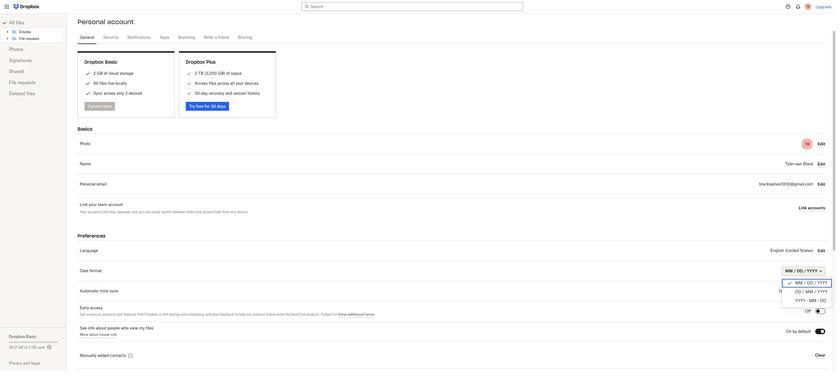 Task type: vqa. For each thing, say whether or not it's contained in the screenshot.
Draw to the right
no



Task type: locate. For each thing, give the bounding box(es) containing it.
2 up all files live locally at the top left of the page
[[93, 71, 96, 76]]

tab list
[[78, 30, 828, 44]]

black
[[804, 162, 814, 166]]

dropbox left the is
[[145, 313, 158, 317]]

deleted files
[[9, 92, 35, 96]]

1 horizontal spatial all
[[93, 81, 98, 86]]

0 vertical spatial dropbox basic
[[85, 59, 117, 65]]

1 horizontal spatial gb
[[97, 71, 103, 76]]

product.
[[307, 313, 320, 317]]

across left all
[[218, 81, 230, 86]]

access left both
[[203, 210, 214, 214]]

0 horizontal spatial dd
[[796, 291, 802, 294]]

mm
[[796, 282, 804, 286], [807, 291, 814, 294], [810, 299, 817, 303]]

all
[[9, 21, 15, 25], [93, 81, 98, 86]]

recommended image left tb
[[186, 70, 193, 77]]

access for early access
[[90, 307, 103, 310]]

file requests
[[9, 81, 36, 85]]

access for get access to products and features that dropbox is still testing and evaluating, and give feedback to help our product teams build the best final product. subject to
[[87, 313, 97, 317]]

across down all files live locally at the top left of the page
[[104, 91, 116, 96]]

28.57
[[9, 346, 18, 350]]

day
[[202, 91, 208, 96]]

dropbox basic up 2 gb of cloud storage
[[85, 59, 117, 65]]

gb
[[97, 71, 103, 76], [31, 346, 36, 350]]

and right testing
[[181, 313, 187, 317]]

recovery
[[209, 91, 225, 96]]

0 vertical spatial recommended image
[[186, 70, 193, 77]]

0 vertical spatial on
[[806, 290, 812, 294]]

files down dropbox logo - go to the homepage
[[16, 21, 24, 25]]

1 vertical spatial mm
[[807, 291, 814, 294]]

1 vertical spatial across
[[104, 91, 116, 96]]

2 horizontal spatial of
[[226, 71, 230, 76]]

refer
[[204, 36, 214, 40]]

1 vertical spatial basic
[[26, 335, 37, 339]]

mm down dd / mm / yyyy
[[810, 299, 817, 303]]

all
[[231, 81, 235, 86]]

and down access files across all your devices
[[226, 91, 232, 96]]

.
[[375, 313, 376, 317]]

will
[[103, 210, 109, 214]]

yyyy inside mm / dd / yyyy radio item
[[818, 282, 828, 286]]

security
[[103, 36, 119, 40]]

easily
[[151, 210, 160, 214]]

3 to from the left
[[334, 313, 337, 317]]

photo
[[80, 142, 90, 146]]

1 horizontal spatial of
[[104, 71, 108, 76]]

1 vertical spatial dropbox basic
[[9, 335, 37, 339]]

get access to products and features that dropbox is still testing and evaluating, and give feedback to help our product teams build the best final product. subject to
[[80, 313, 338, 317]]

the
[[286, 313, 291, 317]]

of left cloud
[[104, 71, 108, 76]]

still
[[162, 313, 168, 317]]

to left products
[[98, 313, 101, 317]]

format
[[90, 269, 102, 273]]

1 horizontal spatial 2
[[93, 71, 96, 76]]

legal
[[31, 361, 40, 366]]

all for all files live locally
[[93, 81, 98, 86]]

0 vertical spatial dd
[[808, 282, 814, 286]]

2 horizontal spatial dd
[[821, 299, 827, 303]]

0 horizontal spatial of
[[24, 346, 27, 350]]

dd down mm / dd / yyyy radio item
[[796, 291, 802, 294]]

apps
[[160, 36, 170, 40]]

all up sync
[[93, 81, 98, 86]]

access down early access
[[87, 313, 97, 317]]

locally
[[115, 81, 127, 86]]

dropbox up tb
[[186, 59, 205, 65]]

0 horizontal spatial -
[[807, 299, 809, 303]]

yyyy for dd / mm / yyyy
[[818, 291, 828, 294]]

1 vertical spatial on
[[787, 330, 792, 334]]

branding tab
[[176, 31, 198, 44]]

0 horizontal spatial dropbox basic
[[9, 335, 37, 339]]

0 horizontal spatial on
[[787, 330, 792, 334]]

0 vertical spatial mm
[[796, 282, 804, 286]]

all inside tree
[[9, 21, 15, 25]]

2
[[93, 71, 96, 76], [195, 71, 197, 76], [28, 346, 30, 350]]

on for on
[[806, 290, 812, 294]]

photos
[[9, 47, 23, 52]]

blacklashes1000@gmail.com
[[760, 183, 814, 187]]

group
[[1, 27, 67, 43]]

0 vertical spatial devices
[[245, 81, 259, 86]]

mm up 08:00
[[796, 282, 804, 286]]

but
[[132, 210, 137, 214]]

on by default
[[787, 330, 812, 334]]

recommended image up recommended icon
[[186, 80, 193, 87]]

basic
[[105, 59, 117, 65], [26, 335, 37, 339]]

yyyy down 08:00
[[796, 299, 806, 303]]

basic up 2 gb of cloud storage
[[105, 59, 117, 65]]

2 for dropbox basic
[[93, 71, 96, 76]]

files left live
[[99, 81, 107, 86]]

2 horizontal spatial 2
[[195, 71, 197, 76]]

0 vertical spatial yyyy
[[818, 282, 828, 286]]

testing
[[169, 313, 180, 317]]

2 - from the left
[[818, 299, 820, 303]]

0 horizontal spatial to
[[98, 313, 101, 317]]

files down (2,000 at left
[[209, 81, 217, 86]]

name
[[80, 162, 91, 166]]

stay
[[110, 210, 116, 214]]

access
[[195, 81, 208, 86]]

1 horizontal spatial across
[[218, 81, 230, 86]]

to
[[98, 313, 101, 317], [235, 313, 238, 317], [334, 313, 337, 317]]

files inside all files link
[[16, 21, 24, 25]]

photos link
[[9, 44, 58, 55]]

global header element
[[0, 0, 837, 14]]

2 recommended image from the top
[[186, 80, 193, 87]]

dd
[[808, 282, 814, 286], [796, 291, 802, 294], [821, 299, 827, 303]]

2 left tb
[[195, 71, 197, 76]]

2 vertical spatial access
[[87, 313, 97, 317]]

products
[[102, 313, 116, 317]]

2 vertical spatial mm
[[810, 299, 817, 303]]

to right subject
[[334, 313, 337, 317]]

your
[[80, 210, 87, 214]]

yyyy for mm / dd / yyyy
[[818, 282, 828, 286]]

build
[[277, 313, 285, 317]]

personal
[[78, 18, 105, 26], [80, 183, 96, 187]]

1 vertical spatial devices
[[129, 91, 142, 96]]

mm for -
[[810, 299, 817, 303]]

0 vertical spatial personal
[[78, 18, 105, 26]]

0 vertical spatial across
[[218, 81, 230, 86]]

to left help
[[235, 313, 238, 317]]

separate,
[[117, 210, 131, 214]]

1 horizontal spatial to
[[235, 313, 238, 317]]

between
[[173, 210, 186, 214]]

1 horizontal spatial devices
[[245, 81, 259, 86]]

all files tree
[[1, 19, 67, 43]]

0 vertical spatial all
[[9, 21, 15, 25]]

1 - from the left
[[807, 299, 809, 303]]

team
[[98, 203, 107, 207]]

1 horizontal spatial dd
[[808, 282, 814, 286]]

version
[[234, 91, 247, 96]]

dropbox basic up kb
[[9, 335, 37, 339]]

gb left cloud
[[97, 71, 103, 76]]

0 horizontal spatial basic
[[26, 335, 37, 339]]

english (united states)
[[771, 249, 814, 253]]

devices right 3
[[129, 91, 142, 96]]

upgrade link
[[817, 4, 832, 9]]

basics
[[78, 126, 93, 132]]

files right "my"
[[146, 327, 154, 331]]

cloud
[[109, 71, 119, 76]]

on down mm / dd / yyyy radio item
[[806, 290, 812, 294]]

1 horizontal spatial basic
[[105, 59, 117, 65]]

files inside 'deleted files' link
[[26, 92, 35, 96]]

2 right kb
[[28, 346, 30, 350]]

storage
[[120, 71, 133, 76]]

kb
[[19, 346, 23, 350]]

link your team account
[[80, 203, 123, 207]]

1 vertical spatial personal
[[80, 183, 96, 187]]

files down file requests link
[[26, 92, 35, 96]]

all down dropbox logo - go to the homepage
[[9, 21, 15, 25]]

branding
[[178, 36, 195, 40]]

all for all files
[[9, 21, 15, 25]]

on left by on the right of page
[[787, 330, 792, 334]]

basic up 28.57 kb of 2 gb used
[[26, 335, 37, 339]]

privacy
[[9, 361, 22, 366]]

on for on by default
[[787, 330, 792, 334]]

that
[[138, 313, 144, 317]]

yyyy up dd / mm / yyyy
[[818, 282, 828, 286]]

1 vertical spatial gb
[[31, 346, 36, 350]]

refer a friend tab
[[202, 31, 231, 44]]

personal for personal email
[[80, 183, 96, 187]]

0 vertical spatial your
[[236, 81, 244, 86]]

yyyy down mm / dd / yyyy
[[818, 291, 828, 294]]

your right all
[[236, 81, 244, 86]]

apps tab
[[158, 31, 172, 44]]

mm up yyyy - mm - dd on the right
[[807, 291, 814, 294]]

account up security tab
[[107, 18, 134, 26]]

2 horizontal spatial to
[[334, 313, 337, 317]]

by
[[793, 330, 798, 334]]

access
[[203, 210, 214, 214], [90, 307, 103, 310], [87, 313, 97, 317]]

1 vertical spatial all
[[93, 81, 98, 86]]

sharing tab
[[236, 31, 255, 44]]

contacts
[[110, 354, 126, 358]]

of right the gb)
[[226, 71, 230, 76]]

1 vertical spatial recommended image
[[186, 80, 193, 87]]

teams
[[266, 313, 276, 317]]

recommended image
[[186, 70, 193, 77], [186, 80, 193, 87]]

give
[[212, 313, 219, 317]]

dd / mm / yyyy
[[796, 291, 828, 294]]

dd up dd / mm / yyyy
[[808, 282, 814, 286]]

your up 'accounts'
[[89, 203, 97, 207]]

2 vertical spatial yyyy
[[796, 299, 806, 303]]

of right kb
[[24, 346, 27, 350]]

0 vertical spatial gb
[[97, 71, 103, 76]]

1 horizontal spatial -
[[818, 299, 820, 303]]

gmt-
[[780, 290, 790, 294]]

0 vertical spatial access
[[203, 210, 214, 214]]

0 horizontal spatial all
[[9, 21, 15, 25]]

and left give
[[206, 313, 212, 317]]

your
[[236, 81, 244, 86], [89, 203, 97, 207]]

our
[[247, 313, 252, 317]]

gb left used
[[31, 346, 36, 350]]

final
[[299, 313, 306, 317]]

0 horizontal spatial your
[[89, 203, 97, 207]]

1 recommended image from the top
[[186, 70, 193, 77]]

sync across only 3 devices
[[93, 91, 142, 96]]

files for all files
[[16, 21, 24, 25]]

devices up the history
[[245, 81, 259, 86]]

email
[[97, 183, 107, 187]]

access right early
[[90, 307, 103, 310]]

personal up general
[[78, 18, 105, 26]]

plus
[[207, 59, 216, 65]]

personal left email
[[80, 183, 96, 187]]

1 horizontal spatial on
[[806, 290, 812, 294]]

automatic
[[80, 290, 99, 294]]

/
[[805, 282, 807, 286], [815, 282, 817, 286], [803, 291, 805, 294], [815, 291, 817, 294]]

dd down dd / mm / yyyy
[[821, 299, 827, 303]]

30-
[[195, 91, 202, 96]]

only
[[117, 91, 124, 96]]

1 vertical spatial access
[[90, 307, 103, 310]]

1 vertical spatial dd
[[796, 291, 802, 294]]

1 vertical spatial yyyy
[[818, 291, 828, 294]]

can
[[145, 210, 151, 214]]

account up stay
[[108, 203, 123, 207]]

and left features at the bottom
[[117, 313, 123, 317]]



Task type: describe. For each thing, give the bounding box(es) containing it.
get more space image
[[46, 344, 53, 351]]

08:00
[[790, 290, 802, 294]]

who
[[121, 327, 129, 331]]

of for 2 gb of cloud storage
[[104, 71, 108, 76]]

deleted
[[9, 92, 25, 96]]

accounts
[[88, 210, 102, 214]]

recommended image for 2
[[186, 70, 193, 77]]

features
[[124, 313, 137, 317]]

view
[[130, 327, 138, 331]]

notifications tab
[[125, 31, 153, 44]]

files for access files across all your devices
[[209, 81, 217, 86]]

english
[[771, 249, 785, 253]]

1 vertical spatial account
[[108, 203, 123, 207]]

best
[[292, 313, 298, 317]]

history
[[248, 91, 260, 96]]

1 horizontal spatial your
[[236, 81, 244, 86]]

sharing
[[238, 36, 253, 40]]

early
[[80, 307, 89, 310]]

0 horizontal spatial devices
[[129, 91, 142, 96]]

default
[[799, 330, 812, 334]]

dd inside mm / dd / yyyy radio item
[[808, 282, 814, 286]]

files for all files live locally
[[99, 81, 107, 86]]

mm for /
[[807, 291, 814, 294]]

tab list containing general
[[78, 30, 828, 44]]

automatic time zone
[[80, 290, 118, 294]]

shared link
[[9, 66, 58, 77]]

28.57 kb of 2 gb used
[[9, 346, 45, 350]]

2 vertical spatial dd
[[821, 299, 827, 303]]

recommended image for access
[[186, 80, 193, 87]]

2 to from the left
[[235, 313, 238, 317]]

see
[[80, 327, 87, 331]]

30-day recovery and version history
[[195, 91, 260, 96]]

mm inside radio item
[[796, 282, 804, 286]]

0 horizontal spatial gb
[[31, 346, 36, 350]]

space
[[231, 71, 242, 76]]

personal for personal account
[[78, 18, 105, 26]]

added
[[98, 354, 109, 358]]

2 for dropbox plus
[[195, 71, 197, 76]]

0 vertical spatial account
[[107, 18, 134, 26]]

dropbox logo - go to the homepage image
[[11, 2, 41, 11]]

1 horizontal spatial dropbox basic
[[85, 59, 117, 65]]

any
[[231, 210, 237, 214]]

friend
[[218, 36, 229, 40]]

switch
[[161, 210, 172, 214]]

2 gb of cloud storage
[[93, 71, 133, 76]]

personal account
[[78, 18, 134, 26]]

sync
[[93, 91, 103, 96]]

0 horizontal spatial 2
[[28, 346, 30, 350]]

gb)
[[218, 71, 225, 76]]

general tab
[[78, 31, 97, 44]]

mm / dd / yyyy radio item
[[783, 279, 833, 288]]

notifications
[[128, 36, 151, 40]]

requests
[[18, 81, 36, 85]]

live
[[108, 81, 114, 86]]

people
[[108, 327, 120, 331]]

of for 28.57 kb of 2 gb used
[[24, 346, 27, 350]]

my
[[139, 327, 145, 331]]

time
[[100, 290, 108, 294]]

info
[[88, 327, 95, 331]]

evaluating,
[[188, 313, 205, 317]]

date format
[[80, 269, 102, 273]]

recommended image
[[186, 90, 193, 97]]

get
[[80, 313, 86, 317]]

dropbox plus
[[186, 59, 216, 65]]

see info about people who view my files
[[80, 327, 154, 331]]

yyyy - mm - dd
[[796, 299, 827, 303]]

both
[[214, 210, 222, 214]]

manually
[[80, 354, 97, 358]]

and left legal
[[23, 361, 30, 366]]

dropbox up 2 gb of cloud storage
[[85, 59, 104, 65]]

personal email
[[80, 183, 107, 187]]

early access
[[80, 307, 103, 310]]

san
[[796, 162, 803, 166]]

tb
[[198, 71, 204, 76]]

all files
[[9, 21, 24, 25]]

3
[[125, 91, 128, 96]]

signatures
[[9, 58, 32, 63]]

privacy and legal link
[[9, 361, 67, 366]]

zone
[[109, 290, 118, 294]]

2 tb (2,000 gb) of space
[[195, 71, 242, 76]]

shared
[[9, 70, 24, 74]]

subject
[[321, 313, 333, 317]]

them
[[187, 210, 195, 214]]

gmt-08:00
[[780, 290, 802, 294]]

feedback
[[220, 313, 234, 317]]

0 vertical spatial basic
[[105, 59, 117, 65]]

1 to from the left
[[98, 313, 101, 317]]

link
[[80, 203, 88, 207]]

(2,000
[[205, 71, 217, 76]]

date
[[80, 269, 89, 273]]

help
[[239, 313, 246, 317]]

security tab
[[101, 31, 121, 44]]

0 horizontal spatial across
[[104, 91, 116, 96]]

dropbox up 28.57
[[9, 335, 25, 339]]

manually added contacts
[[80, 354, 126, 358]]

your accounts will stay separate, but you can easily switch between them and access both from any device.
[[80, 210, 248, 214]]

file requests link
[[9, 77, 58, 88]]

signatures link
[[9, 55, 58, 66]]

mm / dd / yyyy
[[796, 282, 828, 286]]

files for deleted files
[[26, 92, 35, 96]]

device.
[[237, 210, 248, 214]]

language
[[80, 249, 98, 253]]

off
[[806, 310, 812, 314]]

tyler-
[[786, 162, 796, 166]]

from
[[223, 210, 230, 214]]

(united
[[786, 249, 800, 253]]

and right them
[[196, 210, 202, 214]]

about
[[96, 327, 107, 331]]

1 vertical spatial your
[[89, 203, 97, 207]]



